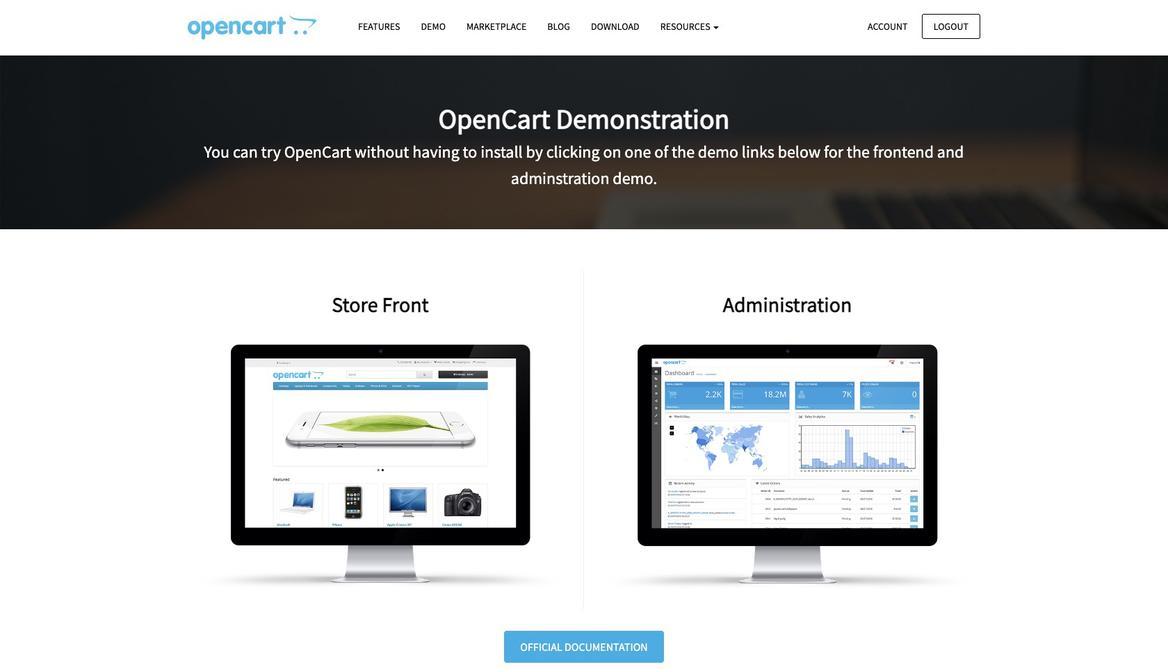 Task type: locate. For each thing, give the bounding box(es) containing it.
view
[[721, 424, 750, 438], [324, 433, 353, 447]]

store inside view store front link
[[356, 433, 394, 447]]

0 horizontal spatial demo
[[698, 141, 739, 163]]

1 horizontal spatial demo
[[833, 442, 866, 456]]

1 vertical spatial demo
[[833, 442, 866, 456]]

frontend
[[873, 141, 934, 163]]

account
[[868, 20, 908, 32]]

&
[[750, 442, 758, 456]]

clicking
[[546, 141, 600, 163]]

logout link
[[922, 14, 981, 39]]

opencart
[[438, 101, 550, 136], [284, 141, 351, 163]]

and
[[937, 141, 964, 163]]

0 vertical spatial opencart
[[438, 101, 550, 136]]

you
[[204, 141, 230, 163]]

view inside view administration login & password: demo
[[721, 424, 750, 438]]

blog link
[[537, 15, 581, 39]]

without
[[355, 141, 409, 163]]

front
[[382, 291, 429, 318], [398, 433, 437, 447]]

view administration login & password: demo
[[710, 424, 866, 456]]

resources
[[660, 20, 712, 33]]

view for administration
[[721, 424, 750, 438]]

to
[[463, 141, 477, 163]]

administration
[[723, 291, 852, 318], [754, 424, 854, 438]]

0 horizontal spatial opencart
[[284, 141, 351, 163]]

the right of
[[672, 141, 695, 163]]

marketplace link
[[456, 15, 537, 39]]

the
[[672, 141, 695, 163], [847, 141, 870, 163]]

0 horizontal spatial the
[[672, 141, 695, 163]]

install
[[481, 141, 523, 163]]

0 vertical spatial demo
[[698, 141, 739, 163]]

one
[[625, 141, 651, 163]]

demo left links
[[698, 141, 739, 163]]

1 vertical spatial opencart
[[284, 141, 351, 163]]

1 vertical spatial store
[[356, 433, 394, 447]]

0 horizontal spatial view
[[324, 433, 353, 447]]

documentation
[[565, 640, 648, 654]]

can
[[233, 141, 258, 163]]

1 vertical spatial administration
[[754, 424, 854, 438]]

view for store
[[324, 433, 353, 447]]

demo link
[[411, 15, 456, 39]]

store
[[332, 291, 378, 318], [356, 433, 394, 447]]

administration inside view administration login & password: demo
[[754, 424, 854, 438]]

opencart up install
[[438, 101, 550, 136]]

1 horizontal spatial the
[[847, 141, 870, 163]]

blog
[[548, 20, 570, 33]]

1 horizontal spatial view
[[721, 424, 750, 438]]

password:
[[761, 442, 829, 456]]

by
[[526, 141, 543, 163]]

links
[[742, 141, 775, 163]]

account link
[[856, 14, 920, 39]]

demo
[[698, 141, 739, 163], [833, 442, 866, 456]]

login
[[710, 442, 746, 456]]

below
[[778, 141, 821, 163]]

demonstration
[[556, 101, 730, 136]]

having
[[413, 141, 460, 163]]

the right for
[[847, 141, 870, 163]]

download
[[591, 20, 640, 33]]

opencart right try in the top of the page
[[284, 141, 351, 163]]

demo right password: at right bottom
[[833, 442, 866, 456]]



Task type: describe. For each thing, give the bounding box(es) containing it.
demo
[[421, 20, 446, 33]]

for
[[824, 141, 844, 163]]

opencart demonstration you can try opencart without having to install by clicking on one of the demo links below for the frontend and adminstration demo.
[[204, 101, 964, 189]]

view store front
[[324, 433, 437, 447]]

logout
[[934, 20, 969, 32]]

adminstration
[[511, 168, 610, 189]]

download link
[[581, 15, 650, 39]]

1 vertical spatial front
[[398, 433, 437, 447]]

2 the from the left
[[847, 141, 870, 163]]

demo inside opencart demonstration you can try opencart without having to install by clicking on one of the demo links below for the frontend and adminstration demo.
[[698, 141, 739, 163]]

official documentation link
[[504, 631, 664, 663]]

on
[[603, 141, 621, 163]]

features
[[358, 20, 400, 33]]

official documentation
[[520, 640, 648, 654]]

store front
[[332, 291, 429, 318]]

0 vertical spatial store
[[332, 291, 378, 318]]

of
[[654, 141, 668, 163]]

demo.
[[613, 168, 657, 189]]

resources link
[[650, 15, 730, 39]]

features link
[[348, 15, 411, 39]]

try
[[261, 141, 281, 163]]

view store front link
[[177, 271, 583, 610]]

opencart - demo image
[[188, 15, 316, 40]]

0 vertical spatial administration
[[723, 291, 852, 318]]

demo inside view administration login & password: demo
[[833, 442, 866, 456]]

0 vertical spatial front
[[382, 291, 429, 318]]

official
[[520, 640, 562, 654]]

marketplace
[[467, 20, 527, 33]]

1 the from the left
[[672, 141, 695, 163]]

1 horizontal spatial opencart
[[438, 101, 550, 136]]



Task type: vqa. For each thing, say whether or not it's contained in the screenshot.
the Shipping Methods at the bottom of the page
no



